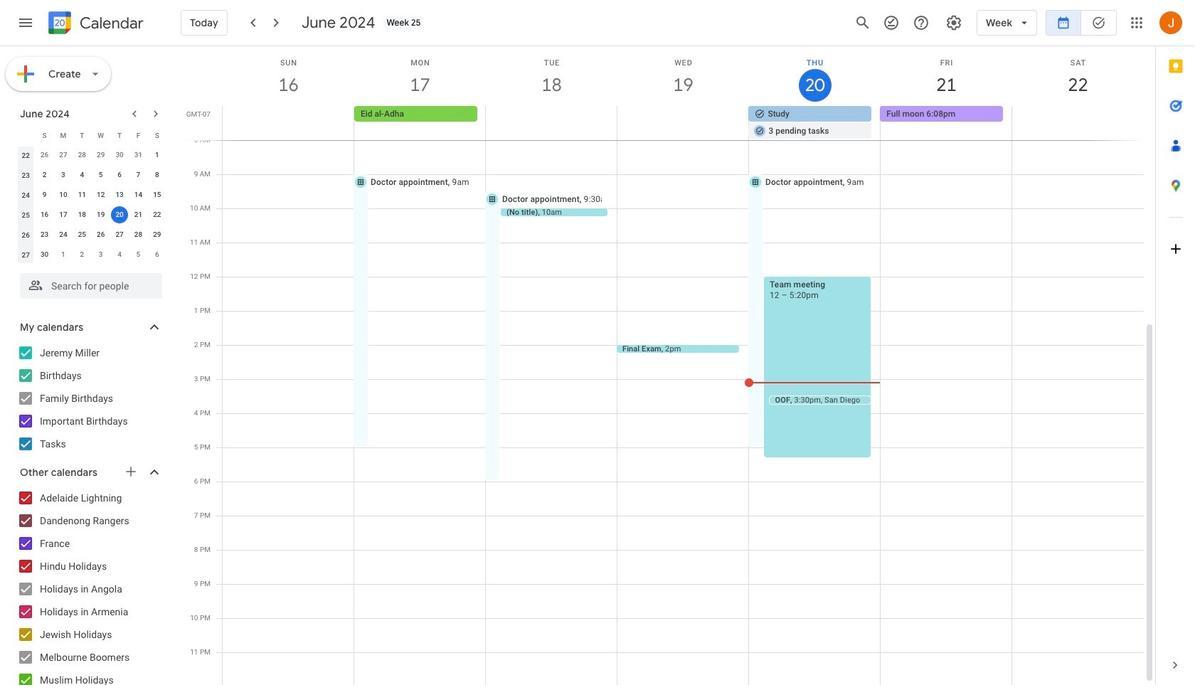 Task type: locate. For each thing, give the bounding box(es) containing it.
8 element
[[149, 167, 166, 184]]

4 element
[[74, 167, 91, 184]]

row
[[216, 106, 1156, 140], [16, 125, 167, 145], [16, 145, 167, 165], [16, 165, 167, 185], [16, 185, 167, 205], [16, 205, 167, 225], [16, 225, 167, 245], [16, 245, 167, 265]]

may 27 element
[[55, 147, 72, 164]]

column header inside june 2024 grid
[[16, 125, 35, 145]]

3 element
[[55, 167, 72, 184]]

6 element
[[111, 167, 128, 184]]

may 30 element
[[111, 147, 128, 164]]

28 element
[[130, 226, 147, 243]]

friday, june 21 element
[[881, 46, 1013, 106]]

12 element
[[92, 186, 109, 204]]

29 element
[[149, 226, 166, 243]]

june 2024 grid
[[14, 125, 167, 265]]

25 element
[[74, 226, 91, 243]]

16 element
[[36, 206, 53, 223]]

may 28 element
[[74, 147, 91, 164]]

cell
[[223, 106, 354, 140], [486, 106, 617, 140], [617, 106, 749, 140], [749, 106, 880, 140], [1012, 106, 1144, 140], [110, 205, 129, 225]]

19 element
[[92, 206, 109, 223]]

7 element
[[130, 167, 147, 184]]

17 element
[[55, 206, 72, 223]]

22 element
[[149, 206, 166, 223]]

saturday, june 22 element
[[1013, 46, 1144, 106]]

heading
[[77, 15, 144, 32]]

calendar element
[[46, 9, 144, 40]]

1 element
[[149, 147, 166, 164]]

None search field
[[0, 268, 176, 299]]

18 element
[[74, 206, 91, 223]]

23 element
[[36, 226, 53, 243]]

15 element
[[149, 186, 166, 204]]

wednesday, june 19 element
[[618, 46, 749, 106]]

column header
[[16, 125, 35, 145]]

26 element
[[92, 226, 109, 243]]

may 29 element
[[92, 147, 109, 164]]

grid
[[182, 46, 1156, 685]]

24 element
[[55, 226, 72, 243]]

sunday, june 16 element
[[223, 46, 354, 106]]

27 element
[[111, 226, 128, 243]]

may 26 element
[[36, 147, 53, 164]]

row group
[[16, 145, 167, 265]]

11 element
[[74, 186, 91, 204]]

july 4 element
[[111, 246, 128, 263]]

tab list
[[1156, 46, 1196, 645]]

main drawer image
[[17, 14, 34, 31]]

other calendars list
[[3, 487, 176, 685]]



Task type: describe. For each thing, give the bounding box(es) containing it.
july 3 element
[[92, 246, 109, 263]]

monday, june 17 element
[[354, 46, 486, 106]]

10 element
[[55, 186, 72, 204]]

july 5 element
[[130, 246, 147, 263]]

settings menu image
[[946, 14, 963, 31]]

Search for people text field
[[28, 273, 154, 299]]

30 element
[[36, 246, 53, 263]]

thursday, june 20, today element
[[749, 46, 881, 106]]

heading inside 'calendar' element
[[77, 15, 144, 32]]

cell inside june 2024 grid
[[110, 205, 129, 225]]

9 element
[[36, 186, 53, 204]]

2 element
[[36, 167, 53, 184]]

tuesday, june 18 element
[[486, 46, 618, 106]]

july 2 element
[[74, 246, 91, 263]]

5 element
[[92, 167, 109, 184]]

20, today element
[[111, 206, 128, 223]]

21 element
[[130, 206, 147, 223]]

add other calendars image
[[124, 465, 138, 479]]

14 element
[[130, 186, 147, 204]]

july 1 element
[[55, 246, 72, 263]]

my calendars list
[[3, 342, 176, 455]]

row group inside june 2024 grid
[[16, 145, 167, 265]]

13 element
[[111, 186, 128, 204]]

may 31 element
[[130, 147, 147, 164]]

july 6 element
[[149, 246, 166, 263]]



Task type: vqa. For each thing, say whether or not it's contained in the screenshot.
THE CALENDARS in OTHER CALENDARS DROPDOWN BUTTON
no



